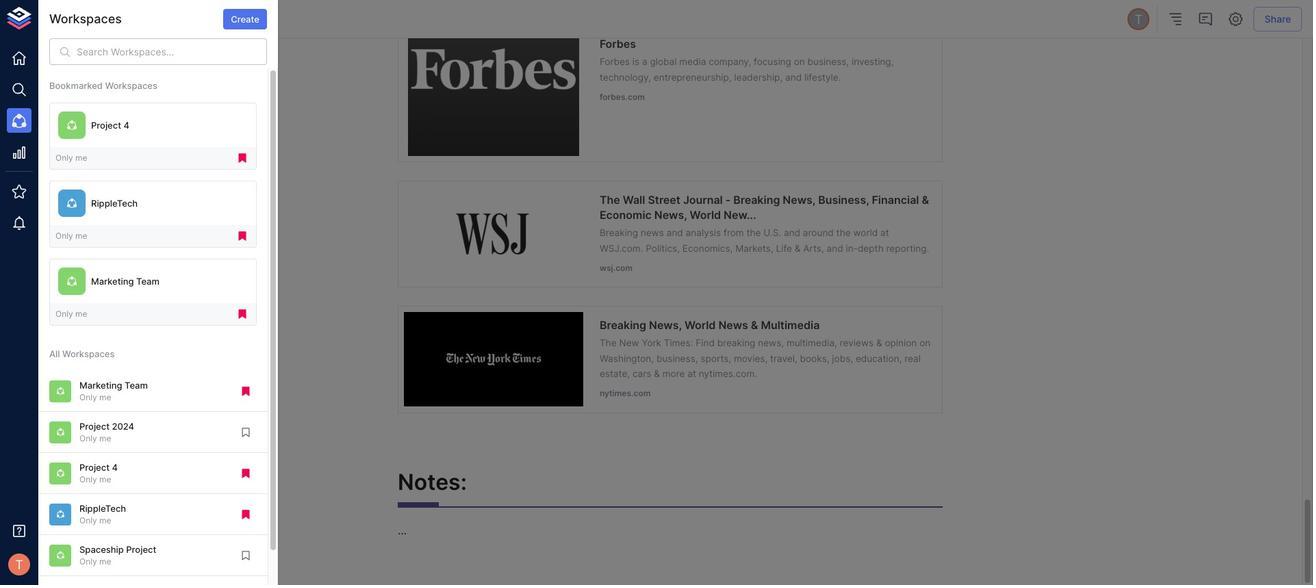 Task type: vqa. For each thing, say whether or not it's contained in the screenshot.
Settings
no



Task type: locate. For each thing, give the bounding box(es) containing it.
document
[[160, 6, 214, 20]]

1 vertical spatial bookmark image
[[240, 550, 252, 562]]

0 horizontal spatial t
[[15, 557, 23, 572]]

spaceship down "untitled"
[[116, 22, 160, 33]]

4 down project 2024 only me
[[112, 462, 118, 473]]

workspaces up the project 4
[[105, 80, 157, 91]]

4
[[124, 120, 129, 131], [112, 462, 118, 473]]

2 only me from the top
[[55, 231, 87, 241]]

0 vertical spatial team
[[136, 276, 159, 287]]

0 vertical spatial spaceship
[[116, 22, 160, 33]]

spaceship inside spaceship project only me
[[79, 545, 124, 556]]

0 vertical spatial remove bookmark image
[[236, 152, 249, 164]]

project inside project 2024 only me
[[79, 421, 110, 432]]

1 horizontal spatial 4
[[124, 120, 129, 131]]

2 vertical spatial workspaces
[[62, 349, 115, 360]]

0 horizontal spatial 4
[[112, 462, 118, 473]]

spaceship down rippletech only me at the bottom
[[79, 545, 124, 556]]

me inside marketing team only me
[[99, 392, 111, 402]]

spaceship
[[116, 22, 160, 33], [79, 545, 124, 556]]

create
[[231, 13, 259, 24]]

project inside the project 4 only me
[[79, 462, 110, 473]]

project for project 2024 only me
[[79, 421, 110, 432]]

2024
[[112, 421, 134, 432]]

t button
[[1126, 6, 1152, 32], [4, 550, 34, 580]]

workspaces
[[49, 12, 122, 26], [105, 80, 157, 91], [62, 349, 115, 360]]

untitled
[[116, 6, 157, 20]]

remove bookmark image
[[236, 152, 249, 164], [236, 308, 249, 321], [240, 385, 252, 398]]

workspaces right all
[[62, 349, 115, 360]]

1 vertical spatial 4
[[112, 462, 118, 473]]

team
[[136, 276, 159, 287], [125, 380, 148, 391]]

workspaces for all workspaces
[[62, 349, 115, 360]]

1 vertical spatial remove bookmark image
[[240, 468, 252, 480]]

share button
[[1254, 7, 1302, 32]]

1 vertical spatial workspaces
[[105, 80, 157, 91]]

1 vertical spatial t button
[[4, 550, 34, 580]]

1 vertical spatial remove bookmark image
[[236, 308, 249, 321]]

me inside project 2024 only me
[[99, 433, 111, 443]]

remove bookmark image for project 4
[[240, 468, 252, 480]]

spaceship inside spaceship project link
[[116, 22, 160, 33]]

me inside spaceship project only me
[[99, 556, 111, 567]]

0 vertical spatial t button
[[1126, 6, 1152, 32]]

create button
[[223, 9, 267, 30]]

0 vertical spatial bookmark image
[[240, 427, 252, 439]]

only me for project
[[55, 153, 87, 163]]

team inside marketing team only me
[[125, 380, 148, 391]]

bookmark image
[[240, 427, 252, 439], [240, 550, 252, 562]]

1 horizontal spatial t
[[1135, 12, 1143, 27]]

1 vertical spatial only me
[[55, 231, 87, 241]]

0 vertical spatial rippletech
[[91, 198, 138, 209]]

marketing team
[[91, 276, 159, 287]]

marketing team only me
[[79, 380, 148, 402]]

t
[[1135, 12, 1143, 27], [15, 557, 23, 572]]

1 bookmark image from the top
[[240, 427, 252, 439]]

only inside spaceship project only me
[[79, 556, 97, 567]]

project inside spaceship project link
[[162, 22, 193, 33]]

3 only me from the top
[[55, 309, 87, 319]]

project 4
[[91, 120, 129, 131]]

1 vertical spatial t
[[15, 557, 23, 572]]

1 vertical spatial spaceship
[[79, 545, 124, 556]]

marketing
[[91, 276, 134, 287], [79, 380, 122, 391]]

rippletech
[[91, 198, 138, 209], [79, 504, 126, 514]]

bookmarked
[[49, 80, 103, 91]]

project
[[162, 22, 193, 33], [91, 120, 121, 131], [79, 421, 110, 432], [79, 462, 110, 473], [126, 545, 156, 556]]

4 down bookmarked workspaces
[[124, 120, 129, 131]]

workspaces for bookmarked workspaces
[[105, 80, 157, 91]]

1 only me from the top
[[55, 153, 87, 163]]

rippletech for rippletech only me
[[79, 504, 126, 514]]

only inside the project 4 only me
[[79, 474, 97, 485]]

2 vertical spatial remove bookmark image
[[240, 509, 252, 521]]

show wiki image
[[53, 11, 70, 27]]

marketing inside marketing team only me
[[79, 380, 122, 391]]

only me
[[55, 153, 87, 163], [55, 231, 87, 241], [55, 309, 87, 319]]

workspaces up bookmarked
[[49, 12, 122, 26]]

remove bookmark image
[[236, 230, 249, 243], [240, 468, 252, 480], [240, 509, 252, 521]]

2 vertical spatial only me
[[55, 309, 87, 319]]

1 vertical spatial marketing
[[79, 380, 122, 391]]

4 inside the project 4 only me
[[112, 462, 118, 473]]

0 vertical spatial marketing
[[91, 276, 134, 287]]

1 vertical spatial rippletech
[[79, 504, 126, 514]]

t for leftmost the t button
[[15, 557, 23, 572]]

0 vertical spatial 4
[[124, 120, 129, 131]]

marketing for marketing team only me
[[79, 380, 122, 391]]

me
[[75, 153, 87, 163], [75, 231, 87, 241], [75, 309, 87, 319], [99, 392, 111, 402], [99, 433, 111, 443], [99, 474, 111, 485], [99, 515, 111, 526], [99, 556, 111, 567]]

project 2024 only me
[[79, 421, 134, 443]]

spaceship project
[[116, 22, 193, 33]]

rippletech for rippletech
[[91, 198, 138, 209]]

0 vertical spatial only me
[[55, 153, 87, 163]]

0 vertical spatial remove bookmark image
[[236, 230, 249, 243]]

0 vertical spatial t
[[1135, 12, 1143, 27]]

project for project 4 only me
[[79, 462, 110, 473]]

only inside marketing team only me
[[79, 392, 97, 402]]

1 vertical spatial team
[[125, 380, 148, 391]]

only
[[55, 153, 73, 163], [55, 231, 73, 241], [55, 309, 73, 319], [79, 392, 97, 402], [79, 433, 97, 443], [79, 474, 97, 485], [79, 515, 97, 526], [79, 556, 97, 567]]

project for project 4
[[91, 120, 121, 131]]

2 bookmark image from the top
[[240, 550, 252, 562]]



Task type: describe. For each thing, give the bounding box(es) containing it.
Search Workspaces... text field
[[77, 38, 267, 65]]

me inside rippletech only me
[[99, 515, 111, 526]]

remove bookmark image for marketing team
[[236, 308, 249, 321]]

team for marketing team
[[136, 276, 159, 287]]

spaceship for spaceship project
[[116, 22, 160, 33]]

go back image
[[90, 11, 106, 27]]

remove bookmark image for project 4
[[236, 152, 249, 164]]

4 for project 4
[[124, 120, 129, 131]]

team for marketing team only me
[[125, 380, 148, 391]]

bookmarked workspaces
[[49, 80, 157, 91]]

project 4 only me
[[79, 462, 118, 485]]

rippletech only me
[[79, 504, 126, 526]]

4 for project 4 only me
[[112, 462, 118, 473]]

bookmark image for spaceship project
[[240, 550, 252, 562]]

only me for marketing
[[55, 309, 87, 319]]

untitled document
[[116, 6, 214, 20]]

remove bookmark image for rippletech
[[240, 509, 252, 521]]

1 horizontal spatial t button
[[1126, 6, 1152, 32]]

bookmark image for project 2024
[[240, 427, 252, 439]]

project inside spaceship project only me
[[126, 545, 156, 556]]

all
[[49, 349, 60, 360]]

only inside project 2024 only me
[[79, 433, 97, 443]]

spaceship for spaceship project only me
[[79, 545, 124, 556]]

marketing for marketing team
[[91, 276, 134, 287]]

share
[[1265, 13, 1292, 24]]

0 horizontal spatial t button
[[4, 550, 34, 580]]

comments image
[[1198, 11, 1214, 27]]

spaceship project only me
[[79, 545, 156, 567]]

table of contents image
[[1168, 11, 1184, 27]]

t for right the t button
[[1135, 12, 1143, 27]]

favorite image
[[222, 7, 234, 19]]

spaceship project link
[[116, 21, 193, 34]]

2 vertical spatial remove bookmark image
[[240, 385, 252, 398]]

settings image
[[1228, 11, 1244, 27]]

0 vertical spatial workspaces
[[49, 12, 122, 26]]

all workspaces
[[49, 349, 115, 360]]

me inside the project 4 only me
[[99, 474, 111, 485]]

only inside rippletech only me
[[79, 515, 97, 526]]



